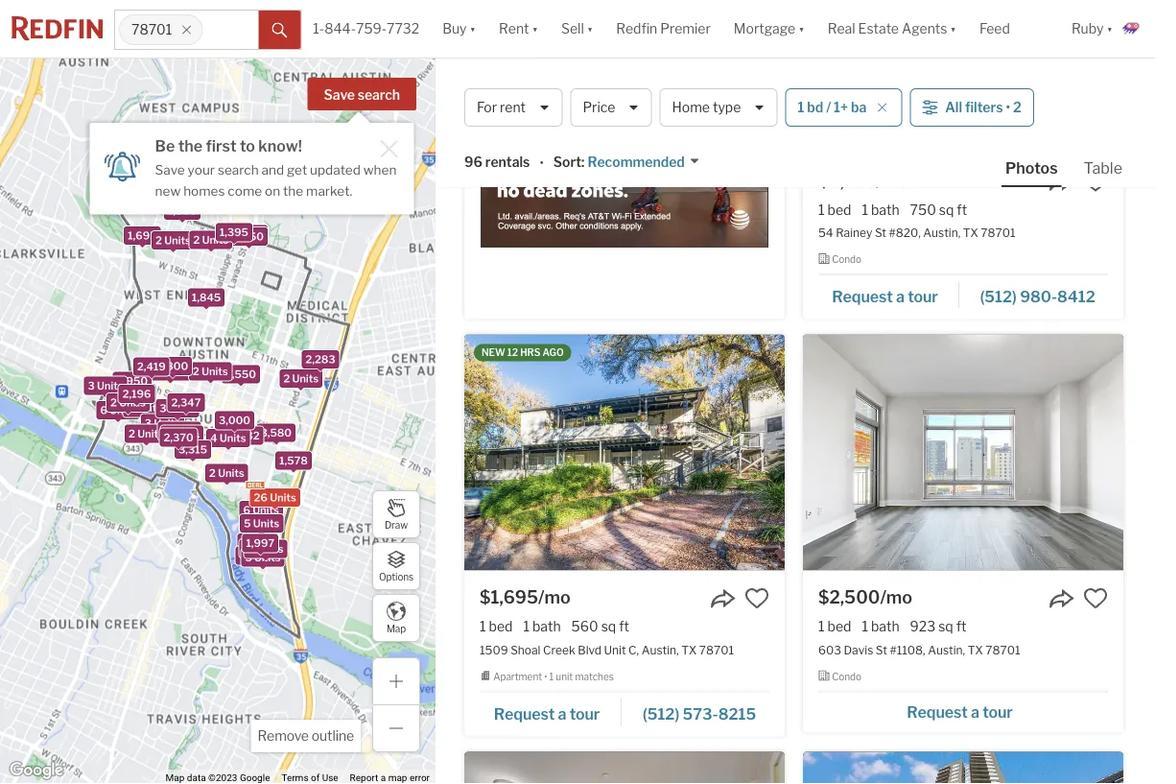 Task type: locate. For each thing, give the bounding box(es) containing it.
request a tour down #820,
[[833, 288, 939, 306]]

request
[[833, 288, 894, 306], [908, 703, 969, 722], [494, 705, 555, 724]]

0 vertical spatial st
[[876, 226, 887, 240]]

your
[[188, 162, 215, 178]]

all filters • 2 button
[[910, 88, 1035, 127]]

1 vertical spatial st
[[876, 644, 888, 657]]

photos
[[1006, 158, 1059, 177]]

1 horizontal spatial request
[[833, 288, 894, 306]]

a down #820,
[[897, 288, 905, 306]]

1,450
[[235, 230, 264, 243]]

0 horizontal spatial rent
[[499, 21, 529, 37]]

0 horizontal spatial a
[[558, 705, 567, 724]]

2 horizontal spatial a
[[972, 703, 980, 722]]

rent ▾
[[499, 21, 539, 37]]

96 rentals •
[[465, 154, 544, 172]]

• left unit
[[545, 671, 548, 682]]

0 horizontal spatial request
[[494, 705, 555, 724]]

1 bath up #820,
[[863, 201, 900, 218]]

•
[[1007, 99, 1011, 116], [540, 155, 544, 172], [545, 671, 548, 682]]

5 units
[[244, 517, 280, 530]]

• inside 'button'
[[1007, 99, 1011, 116]]

▾ right ruby
[[1108, 21, 1114, 37]]

favorite button image for $2,195 /mo
[[1084, 169, 1109, 194]]

apartment • 1 unit matches
[[494, 671, 614, 682]]

1 bath up the shoal
[[524, 619, 561, 635]]

know!
[[259, 136, 302, 155]]

0 horizontal spatial 6 units
[[100, 404, 136, 417]]

6 left 7
[[100, 404, 107, 417]]

search up come
[[218, 162, 259, 178]]

ft right 750
[[958, 201, 968, 218]]

request a tour down "apartment • 1 unit matches"
[[494, 705, 600, 724]]

None search field
[[203, 11, 259, 49]]

st for $2,500
[[876, 644, 888, 657]]

ago
[[543, 347, 564, 359]]

• right filters
[[1007, 99, 1011, 116]]

get
[[287, 162, 307, 178]]

4 ▾ from the left
[[799, 21, 805, 37]]

for rent button
[[465, 88, 563, 127]]

a down unit
[[558, 705, 567, 724]]

2 condo from the top
[[833, 671, 862, 682]]

for
[[661, 77, 690, 103]]

(512) 573-8215
[[643, 705, 757, 724]]

759-
[[356, 21, 387, 37]]

1-844-759-7732
[[313, 21, 420, 37]]

3,580
[[261, 427, 292, 439]]

bath up #1108,
[[872, 619, 900, 635]]

▾ left sell
[[532, 21, 539, 37]]

austin, for $2,195 /mo
[[924, 226, 961, 240]]

hrs
[[521, 347, 541, 359]]

/mo up #820,
[[877, 170, 909, 191]]

1 bed up 603
[[819, 619, 852, 635]]

home
[[673, 99, 710, 116]]

request a tour button down #820,
[[819, 281, 960, 310]]

1 horizontal spatial save
[[324, 87, 355, 103]]

save
[[324, 87, 355, 103], [155, 162, 185, 178]]

sq for $2,195 /mo
[[940, 201, 955, 218]]

request down the apartment
[[494, 705, 555, 724]]

2,195
[[241, 537, 270, 549]]

austin, down 923 sq ft
[[929, 644, 966, 657]]

78701
[[132, 21, 172, 38], [465, 77, 530, 103], [982, 226, 1016, 240], [700, 644, 734, 657], [986, 644, 1021, 657]]

to
[[240, 136, 255, 155]]

save for save search
[[324, 87, 355, 103]]

3,450
[[233, 228, 264, 241]]

1 bed for $1,695 /mo
[[480, 619, 513, 635]]

▾ inside mortgage ▾ dropdown button
[[799, 21, 805, 37]]

st
[[876, 226, 887, 240], [876, 644, 888, 657]]

(512) for $1,695 /mo
[[643, 705, 680, 724]]

tour up photo of 603 davis st #701, austin, tx 78701
[[983, 703, 1014, 722]]

0 vertical spatial •
[[1007, 99, 1011, 116]]

0 vertical spatial rent
[[499, 21, 529, 37]]

1 vertical spatial 6 units
[[243, 504, 279, 517]]

1 horizontal spatial 6
[[243, 504, 251, 517]]

save up "new"
[[155, 162, 185, 178]]

▾ inside rent ▾ dropdown button
[[532, 21, 539, 37]]

/mo up 923
[[881, 587, 913, 608]]

sq for $1,695 /mo
[[602, 619, 617, 635]]

1 horizontal spatial search
[[358, 87, 400, 103]]

1
[[798, 99, 805, 116], [819, 201, 825, 218], [863, 201, 869, 218], [480, 619, 486, 635], [524, 619, 530, 635], [819, 619, 825, 635], [863, 619, 869, 635], [550, 671, 554, 682]]

1 vertical spatial search
[[218, 162, 259, 178]]

request down 'rainey'
[[833, 288, 894, 306]]

price button
[[571, 88, 652, 127]]

rent
[[499, 21, 529, 37], [695, 77, 743, 103]]

3 ▾ from the left
[[587, 21, 594, 37]]

7 units
[[127, 402, 162, 414]]

bed for $2,500
[[828, 619, 852, 635]]

/mo up creek
[[539, 587, 571, 608]]

2 ▾ from the left
[[532, 21, 539, 37]]

tour down 54 rainey st #820, austin, tx 78701
[[908, 288, 939, 306]]

#820,
[[890, 226, 921, 240]]

sell ▾ button
[[550, 0, 605, 58]]

bath up #820,
[[872, 201, 900, 218]]

1 bath for $1,695
[[524, 619, 561, 635]]

980-
[[1021, 288, 1058, 306]]

4
[[210, 432, 218, 444]]

1 horizontal spatial a
[[897, 288, 905, 306]]

• inside the 96 rentals •
[[540, 155, 544, 172]]

• for filters
[[1007, 99, 1011, 116]]

6 ▾ from the left
[[1108, 21, 1114, 37]]

rent right the for at the right of page
[[695, 77, 743, 103]]

condo down 'rainey'
[[833, 253, 862, 265]]

1 vertical spatial rent
[[695, 77, 743, 103]]

6 units down 26
[[243, 504, 279, 517]]

map region
[[0, 36, 562, 783]]

previous button image
[[819, 443, 838, 463]]

1 condo from the top
[[833, 253, 862, 265]]

1 vertical spatial 6
[[243, 504, 251, 517]]

st left #820,
[[876, 226, 887, 240]]

rent inside dropdown button
[[499, 21, 529, 37]]

1 up 'rainey'
[[863, 201, 869, 218]]

be the first to know!
[[155, 136, 302, 155]]

favorite button checkbox for $2,195 /mo
[[1084, 169, 1109, 194]]

1,732
[[232, 430, 260, 442]]

1 horizontal spatial the
[[283, 183, 304, 199]]

0 vertical spatial save
[[324, 87, 355, 103]]

when
[[364, 162, 397, 178]]

603 davis st #1108, austin, tx 78701
[[819, 644, 1021, 657]]

estate
[[859, 21, 900, 37]]

search down 759-
[[358, 87, 400, 103]]

table
[[1085, 158, 1123, 177]]

1 vertical spatial the
[[283, 183, 304, 199]]

0 horizontal spatial search
[[218, 162, 259, 178]]

favorite button checkbox
[[1084, 169, 1109, 194], [745, 586, 770, 611], [1084, 586, 1109, 611]]

1 bath up davis
[[863, 619, 900, 635]]

603
[[819, 644, 842, 657]]

tour for $1,695 /mo
[[570, 705, 600, 724]]

remove outline button
[[251, 720, 361, 753]]

1 vertical spatial •
[[540, 155, 544, 172]]

rent ▾ button
[[488, 0, 550, 58]]

6 units down the 2,196
[[100, 404, 136, 417]]

1 up davis
[[863, 619, 869, 635]]

1 left bd
[[798, 99, 805, 116]]

0 horizontal spatial save
[[155, 162, 185, 178]]

user photo image
[[1121, 17, 1144, 40]]

c,
[[629, 644, 640, 657]]

the right the be
[[178, 136, 203, 155]]

ft right 923
[[957, 619, 967, 635]]

0 vertical spatial 6 units
[[100, 404, 136, 417]]

▾ inside sell ▾ dropdown button
[[587, 21, 594, 37]]

request a tour up photo of 603 davis st #701, austin, tx 78701
[[908, 703, 1014, 722]]

condo for $2,195
[[833, 253, 862, 265]]

2 units left 3,450
[[193, 234, 229, 246]]

be the first to know! dialog
[[90, 111, 414, 215]]

0 vertical spatial 6
[[100, 404, 107, 417]]

2 units down 7 units
[[129, 428, 164, 440]]

(512) 573-8215 link
[[622, 696, 770, 729]]

1 bed up 1509
[[480, 619, 513, 635]]

1 ▾ from the left
[[470, 21, 476, 37]]

tx
[[964, 226, 979, 240], [682, 644, 697, 657], [968, 644, 984, 657]]

1,395
[[220, 226, 249, 239]]

1 horizontal spatial •
[[545, 671, 548, 682]]

sq right 923
[[939, 619, 954, 635]]

tx right #1108,
[[968, 644, 984, 657]]

ft up unit on the right of the page
[[619, 619, 630, 635]]

sell ▾
[[562, 21, 594, 37]]

agents
[[903, 21, 948, 37]]

table button
[[1081, 157, 1127, 185]]

2,550
[[226, 368, 256, 380]]

▾ right buy
[[470, 21, 476, 37]]

560 sq ft
[[572, 619, 630, 635]]

draw button
[[373, 491, 421, 539]]

1 up the shoal
[[524, 619, 530, 635]]

(512)
[[981, 288, 1018, 306], [643, 705, 680, 724]]

save inside save your search and get updated when new homes come on the market.
[[155, 162, 185, 178]]

save inside button
[[324, 87, 355, 103]]

1+
[[834, 99, 849, 116]]

tour down matches
[[570, 705, 600, 724]]

1 bed up 54
[[819, 201, 852, 218]]

1,997
[[246, 537, 275, 549]]

photo of 603 davis st #702, austin, tx 78701 image
[[465, 752, 785, 783]]

▾ inside buy ▾ dropdown button
[[470, 21, 476, 37]]

request up photo of 603 davis st #701, austin, tx 78701
[[908, 703, 969, 722]]

favorite button checkbox for $2,500 /mo
[[1084, 586, 1109, 611]]

rent right 'buy ▾'
[[499, 21, 529, 37]]

st right davis
[[876, 644, 888, 657]]

mortgage ▾ button
[[723, 0, 817, 58]]

1 vertical spatial save
[[155, 162, 185, 178]]

condo for $2,500
[[833, 671, 862, 682]]

1 bed for $2,500 /mo
[[819, 619, 852, 635]]

(512) left 573- on the right of the page
[[643, 705, 680, 724]]

26 units
[[254, 491, 296, 504]]

5 ▾ from the left
[[951, 21, 957, 37]]

tx down the 750 sq ft
[[964, 226, 979, 240]]

austin,
[[924, 226, 961, 240], [642, 644, 679, 657], [929, 644, 966, 657]]

ft for $2,500 /mo
[[957, 619, 967, 635]]

redfin premier button
[[605, 0, 723, 58]]

condo down davis
[[833, 671, 862, 682]]

tx right the c,
[[682, 644, 697, 657]]

mortgage ▾
[[734, 21, 805, 37]]

▾ right sell
[[587, 21, 594, 37]]

0 horizontal spatial (512)
[[643, 705, 680, 724]]

1 vertical spatial (512)
[[643, 705, 680, 724]]

the right on
[[283, 183, 304, 199]]

favorite button image
[[1084, 169, 1109, 194], [745, 586, 770, 611], [1084, 586, 1109, 611]]

bed up 54
[[828, 201, 852, 218]]

0 horizontal spatial •
[[540, 155, 544, 172]]

save search button
[[308, 78, 417, 110]]

0 horizontal spatial 6
[[100, 404, 107, 417]]

0 vertical spatial condo
[[833, 253, 862, 265]]

bath up creek
[[533, 619, 561, 635]]

new 12 hrs ago
[[482, 347, 564, 359]]

request a tour button
[[819, 281, 960, 310], [819, 696, 1109, 725], [480, 698, 622, 727]]

6 up "5"
[[243, 504, 251, 517]]

▾ right mortgage
[[799, 21, 805, 37]]

condo
[[833, 253, 862, 265], [833, 671, 862, 682]]

sort
[[554, 154, 582, 170]]

2 units up "3,315"
[[165, 429, 200, 441]]

0 vertical spatial search
[[358, 87, 400, 103]]

bed up 603
[[828, 619, 852, 635]]

request a tour button down "apartment • 1 unit matches"
[[480, 698, 622, 727]]

7732
[[387, 21, 420, 37]]

1 horizontal spatial (512)
[[981, 288, 1018, 306]]

1,845
[[192, 291, 221, 304]]

a up photo of 603 davis st #701, austin, tx 78701
[[972, 703, 980, 722]]

updated
[[310, 162, 361, 178]]

st for $2,195
[[876, 226, 887, 240]]

$2,500 /mo
[[819, 587, 913, 608]]

1 bed for $2,195 /mo
[[819, 201, 852, 218]]

1 bed
[[819, 201, 852, 218], [480, 619, 513, 635], [819, 619, 852, 635]]

bed up 1509
[[489, 619, 513, 635]]

sq up 1509 shoal creek blvd unit c, austin, tx 78701
[[602, 619, 617, 635]]

1 horizontal spatial tour
[[908, 288, 939, 306]]

a
[[897, 288, 905, 306], [972, 703, 980, 722], [558, 705, 567, 724]]

• left sort
[[540, 155, 544, 172]]

the inside save your search and get updated when new homes come on the market.
[[283, 183, 304, 199]]

save down 844-
[[324, 87, 355, 103]]

austin, down the 750 sq ft
[[924, 226, 961, 240]]

0 horizontal spatial tour
[[570, 705, 600, 724]]

market.
[[306, 183, 353, 199]]

0 vertical spatial the
[[178, 136, 203, 155]]

sq right 750
[[940, 201, 955, 218]]

▾ right agents
[[951, 21, 957, 37]]

austin, right the c,
[[642, 644, 679, 657]]

search inside button
[[358, 87, 400, 103]]

bd
[[808, 99, 824, 116]]

2 units up 7
[[117, 387, 152, 399]]

favorite button image for $2,500 /mo
[[1084, 586, 1109, 611]]

1 up 1509
[[480, 619, 486, 635]]

next button image
[[1090, 443, 1109, 463]]

1 vertical spatial condo
[[833, 671, 862, 682]]

bath for $2,500
[[872, 619, 900, 635]]

2 vertical spatial •
[[545, 671, 548, 682]]

0 vertical spatial (512)
[[981, 288, 1018, 306]]

(512) left 980-
[[981, 288, 1018, 306]]

2 horizontal spatial •
[[1007, 99, 1011, 116]]



Task type: describe. For each thing, give the bounding box(es) containing it.
573-
[[683, 705, 719, 724]]

7
[[127, 402, 134, 414]]

▾ inside real estate agents ▾ link
[[951, 21, 957, 37]]

2 units down the 2,283
[[284, 373, 319, 385]]

request a tour button for $2,195 /mo
[[819, 281, 960, 310]]

on
[[265, 183, 280, 199]]

78701 right #1108,
[[986, 644, 1021, 657]]

bath for $1,695
[[533, 619, 561, 635]]

feed button
[[969, 0, 1061, 58]]

request a tour for $2,195 /mo
[[833, 288, 939, 306]]

map
[[387, 623, 406, 635]]

78701 left remove 78701 image on the left top
[[132, 21, 172, 38]]

• for rentals
[[540, 155, 544, 172]]

0 horizontal spatial the
[[178, 136, 203, 155]]

search inside save your search and get updated when new homes come on the market.
[[218, 162, 259, 178]]

request for $2,195 /mo
[[833, 288, 894, 306]]

2 units down '4 units'
[[209, 467, 245, 480]]

bed for $2,195
[[828, 201, 852, 218]]

new
[[155, 183, 181, 199]]

first
[[206, 136, 237, 155]]

bath for $2,195
[[872, 201, 900, 218]]

request a tour button up photo of 603 davis st #701, austin, tx 78701
[[819, 696, 1109, 725]]

1 up 54
[[819, 201, 825, 218]]

buy
[[443, 21, 467, 37]]

#1108,
[[890, 644, 926, 657]]

favorite button checkbox for $1,695 /mo
[[745, 586, 770, 611]]

5
[[244, 517, 251, 530]]

request a tour button for $1,695 /mo
[[480, 698, 622, 727]]

2,193
[[218, 425, 246, 438]]

1 horizontal spatial 6 units
[[243, 504, 279, 517]]

sell
[[562, 21, 584, 37]]

real estate agents ▾
[[828, 21, 957, 37]]

draw
[[385, 520, 408, 531]]

bed for $1,695
[[489, 619, 513, 635]]

tx for $2,195 /mo
[[964, 226, 979, 240]]

tx for $2,500 /mo
[[968, 644, 984, 657]]

(512) for $2,195 /mo
[[981, 288, 1018, 306]]

3,315
[[179, 444, 207, 456]]

rentals
[[486, 154, 530, 170]]

photo of 1509 shoal creek blvd unit c, austin, tx 78701 image
[[465, 335, 785, 571]]

▾ for sell ▾
[[587, 21, 594, 37]]

2 units down 4,950 in the top left of the page
[[110, 397, 146, 409]]

premier
[[661, 21, 711, 37]]

2 units down 1,895
[[156, 234, 191, 247]]

rent
[[500, 99, 526, 116]]

2,283
[[306, 353, 336, 366]]

2,196
[[122, 388, 151, 400]]

$2,500
[[819, 587, 881, 608]]

▾ for buy ▾
[[470, 21, 476, 37]]

/mo for $2,195
[[877, 170, 909, 191]]

/mo for $2,500
[[881, 587, 913, 608]]

for
[[477, 99, 497, 116]]

apartments
[[535, 77, 657, 103]]

1509 shoal creek blvd unit c, austin, tx 78701
[[480, 644, 734, 657]]

sell ▾ button
[[562, 0, 594, 58]]

1-
[[313, 21, 325, 37]]

2 inside 'button'
[[1014, 99, 1022, 116]]

photo of 54 rainey st #820, austin, tx 78701 image
[[804, 0, 1124, 153]]

1 horizontal spatial rent
[[695, 77, 743, 103]]

78701 apartments for rent
[[465, 77, 743, 103]]

2 units right the 2,800
[[193, 365, 228, 378]]

2 horizontal spatial request
[[908, 703, 969, 722]]

save your search and get updated when new homes come on the market.
[[155, 162, 397, 199]]

rent ▾ button
[[499, 0, 539, 58]]

78701 down rent ▾ button
[[465, 77, 530, 103]]

request for $1,695 /mo
[[494, 705, 555, 724]]

ruby
[[1072, 21, 1105, 37]]

type
[[713, 99, 742, 116]]

mortgage ▾ button
[[734, 0, 805, 58]]

1 up 603
[[819, 619, 825, 635]]

davis
[[844, 644, 874, 657]]

filters
[[966, 99, 1004, 116]]

ft for $1,695 /mo
[[619, 619, 630, 635]]

a for $2,195 /mo
[[897, 288, 905, 306]]

home type button
[[660, 88, 778, 127]]

4 units
[[210, 432, 246, 444]]

photo of 603 davis st #1108, austin, tx 78701 image
[[804, 335, 1124, 571]]

3,000
[[219, 414, 251, 427]]

save search
[[324, 87, 400, 103]]

1 bd / 1+ ba
[[798, 99, 867, 116]]

$1,695
[[480, 587, 539, 608]]

options
[[379, 572, 414, 583]]

sort :
[[554, 154, 585, 170]]

remove 78701 image
[[181, 24, 192, 36]]

feed
[[980, 21, 1011, 37]]

apartment
[[494, 671, 543, 682]]

▾ for rent ▾
[[532, 21, 539, 37]]

ruby ▾
[[1072, 21, 1114, 37]]

submit search image
[[272, 23, 287, 38]]

ft for $2,195 /mo
[[958, 201, 968, 218]]

54 rainey st #820, austin, tx 78701
[[819, 226, 1016, 240]]

$2,195
[[819, 170, 877, 191]]

(512) 980-8412 link
[[960, 279, 1109, 312]]

favorite button image for $1,695 /mo
[[745, 586, 770, 611]]

options button
[[373, 542, 421, 590]]

google image
[[5, 759, 68, 783]]

1 left unit
[[550, 671, 554, 682]]

buy ▾ button
[[443, 0, 476, 58]]

78701 up (512) 980-8412 link
[[982, 226, 1016, 240]]

1,895
[[168, 204, 197, 217]]

recommended
[[588, 154, 685, 170]]

all filters • 2
[[946, 99, 1022, 116]]

buy ▾
[[443, 21, 476, 37]]

78701 up the (512) 573-8215 link
[[700, 644, 734, 657]]

tour for $2,195 /mo
[[908, 288, 939, 306]]

1 bd / 1+ ba button
[[786, 88, 903, 127]]

a for $1,695 /mo
[[558, 705, 567, 724]]

560
[[572, 619, 599, 635]]

/mo for $1,695
[[539, 587, 571, 608]]

▾ for mortgage ▾
[[799, 21, 805, 37]]

map button
[[373, 594, 421, 642]]

come
[[228, 183, 262, 199]]

blvd
[[578, 644, 602, 657]]

photo of 603 davis st #701, austin, tx 78701 image
[[804, 752, 1124, 783]]

real
[[828, 21, 856, 37]]

save for save your search and get updated when new homes come on the market.
[[155, 162, 185, 178]]

$2,195 /mo
[[819, 170, 909, 191]]

96
[[465, 154, 483, 170]]

sq for $2,500 /mo
[[939, 619, 954, 635]]

unit
[[604, 644, 627, 657]]

and
[[262, 162, 284, 178]]

1 bath for $2,195
[[863, 201, 900, 218]]

750
[[911, 201, 937, 218]]

remove
[[258, 728, 309, 745]]

:
[[582, 154, 585, 170]]

1 inside button
[[798, 99, 805, 116]]

750 sq ft
[[911, 201, 968, 218]]

austin, for $2,500 /mo
[[929, 644, 966, 657]]

redfin
[[617, 21, 658, 37]]

1 bath for $2,500
[[863, 619, 900, 635]]

2 horizontal spatial tour
[[983, 703, 1014, 722]]

ad region
[[481, 8, 769, 248]]

request a tour for $1,695 /mo
[[494, 705, 600, 724]]

▾ for ruby ▾
[[1108, 21, 1114, 37]]

1-844-759-7732 link
[[313, 21, 420, 37]]

ba
[[852, 99, 867, 116]]

remove 1 bd / 1+ ba image
[[877, 102, 888, 113]]



Task type: vqa. For each thing, say whether or not it's contained in the screenshot.
rightmost with
no



